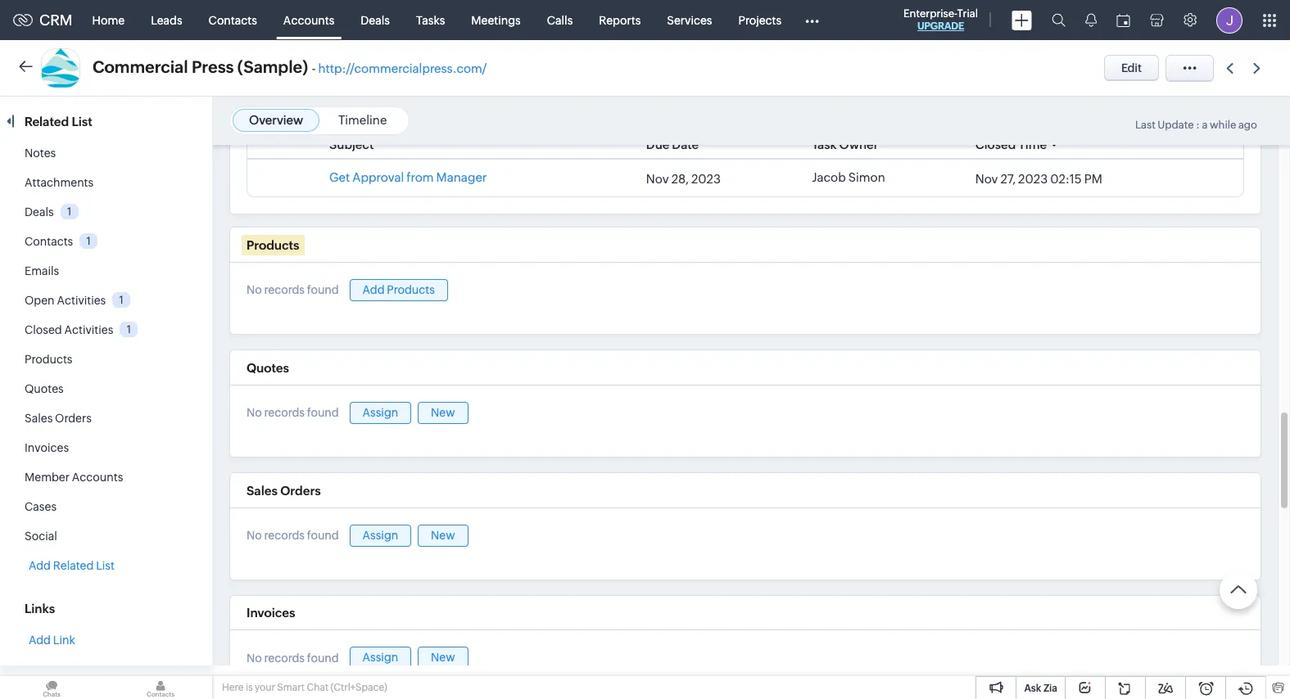 Task type: vqa. For each thing, say whether or not it's contained in the screenshot.
the 'Add' for Add Products
yes



Task type: describe. For each thing, give the bounding box(es) containing it.
accounts inside accounts link
[[283, 14, 334, 27]]

links
[[25, 602, 55, 616]]

new for sales orders
[[431, 529, 455, 542]]

http://commercialpress.com/ link
[[318, 61, 487, 75]]

subject
[[329, 138, 374, 152]]

task owner
[[812, 138, 879, 152]]

contacts image
[[109, 677, 212, 700]]

add related list
[[29, 559, 115, 573]]

tasks
[[416, 14, 445, 27]]

1 for contacts
[[86, 235, 91, 247]]

create menu element
[[1002, 0, 1042, 40]]

is
[[246, 682, 253, 694]]

nov 28, 2023
[[646, 172, 721, 186]]

0 horizontal spatial sales
[[25, 412, 53, 425]]

sales orders link
[[25, 412, 92, 425]]

no for quotes
[[247, 407, 262, 420]]

1 horizontal spatial deals
[[361, 14, 390, 27]]

home
[[92, 14, 125, 27]]

get approval from manager
[[329, 170, 487, 184]]

02:15
[[1050, 172, 1082, 186]]

edit
[[1121, 61, 1142, 75]]

a
[[1202, 119, 1208, 131]]

add products link
[[349, 279, 448, 301]]

signals image
[[1085, 13, 1097, 27]]

search image
[[1052, 13, 1066, 27]]

:
[[1196, 119, 1200, 131]]

tasks link
[[403, 0, 458, 40]]

assign for invoices
[[363, 652, 398, 665]]

related list
[[25, 115, 95, 129]]

open activities link
[[25, 294, 106, 307]]

reports
[[599, 14, 641, 27]]

new for invoices
[[431, 652, 455, 665]]

services
[[667, 14, 712, 27]]

calendar image
[[1117, 14, 1130, 27]]

cases link
[[25, 501, 57, 514]]

new link for sales orders
[[418, 525, 468, 547]]

ago
[[1239, 119, 1257, 131]]

assign for quotes
[[363, 406, 398, 419]]

profile image
[[1216, 7, 1243, 33]]

records for quotes
[[264, 407, 305, 420]]

1 vertical spatial deals
[[25, 206, 54, 219]]

1 vertical spatial related
[[53, 559, 94, 573]]

update
[[1158, 119, 1194, 131]]

ask zia
[[1024, 683, 1058, 695]]

1 for open activities
[[119, 294, 124, 306]]

1 horizontal spatial sales
[[247, 484, 278, 498]]

press
[[192, 57, 234, 76]]

meetings link
[[458, 0, 534, 40]]

1 for deals
[[67, 205, 71, 218]]

chats image
[[0, 677, 103, 700]]

here is your smart chat (ctrl+space)
[[222, 682, 387, 694]]

no records found for sales orders
[[247, 529, 339, 542]]

commercial
[[93, 57, 188, 76]]

1 no records found from the top
[[247, 284, 339, 297]]

no for sales orders
[[247, 529, 262, 542]]

while
[[1210, 119, 1236, 131]]

due date
[[646, 138, 699, 152]]

add for add related list
[[29, 559, 51, 573]]

1 records from the top
[[264, 284, 305, 297]]

closed for closed time
[[975, 138, 1016, 152]]

products link
[[25, 353, 72, 366]]

1 vertical spatial contacts
[[25, 235, 73, 248]]

emails link
[[25, 265, 59, 278]]

owner
[[839, 138, 879, 152]]

add for add products
[[363, 283, 385, 296]]

upgrade
[[917, 20, 964, 32]]

closed activities
[[25, 324, 113, 337]]

0 horizontal spatial quotes
[[25, 383, 64, 396]]

edit button
[[1104, 55, 1159, 81]]

get approval from manager link
[[329, 170, 487, 187]]

found for sales orders
[[307, 529, 339, 542]]

time
[[1018, 138, 1047, 152]]

1 horizontal spatial list
[[96, 559, 115, 573]]

attachments link
[[25, 176, 94, 189]]

28,
[[671, 172, 689, 186]]

jacob simon
[[812, 170, 885, 184]]

found for invoices
[[307, 652, 339, 665]]

closed activities link
[[25, 324, 113, 337]]

add for add link
[[29, 634, 51, 647]]

enterprise-trial upgrade
[[904, 7, 978, 32]]

link
[[53, 634, 75, 647]]

add products
[[363, 283, 435, 296]]

0 horizontal spatial sales orders
[[25, 412, 92, 425]]

0 vertical spatial contacts
[[209, 14, 257, 27]]

open
[[25, 294, 55, 307]]

social
[[25, 530, 57, 543]]

0 vertical spatial products
[[247, 238, 299, 252]]

enterprise-
[[904, 7, 957, 20]]

overview
[[249, 113, 303, 127]]

meetings
[[471, 14, 521, 27]]

here
[[222, 682, 244, 694]]

new link for invoices
[[418, 648, 468, 670]]

profile element
[[1207, 0, 1253, 40]]

calls
[[547, 14, 573, 27]]

new link for quotes
[[418, 402, 468, 424]]

approval
[[352, 170, 404, 184]]

accounts link
[[270, 0, 348, 40]]

date
[[672, 138, 699, 152]]

0 vertical spatial list
[[72, 115, 92, 129]]

crm link
[[13, 11, 73, 29]]

trial
[[957, 7, 978, 20]]



Task type: locate. For each thing, give the bounding box(es) containing it.
1 right open activities link
[[119, 294, 124, 306]]

deals link
[[348, 0, 403, 40], [25, 206, 54, 219]]

1 vertical spatial quotes
[[25, 383, 64, 396]]

reports link
[[586, 0, 654, 40]]

assign link for invoices
[[349, 648, 411, 670]]

attachments
[[25, 176, 94, 189]]

3 no from the top
[[247, 529, 262, 542]]

0 horizontal spatial closed
[[25, 324, 62, 337]]

contacts up press on the left of the page
[[209, 14, 257, 27]]

manager
[[436, 170, 487, 184]]

0 vertical spatial sales orders
[[25, 412, 92, 425]]

0 vertical spatial invoices
[[25, 442, 69, 455]]

member
[[25, 471, 70, 484]]

new for quotes
[[431, 406, 455, 419]]

add
[[363, 283, 385, 296], [29, 559, 51, 573], [29, 634, 51, 647]]

0 vertical spatial deals link
[[348, 0, 403, 40]]

create menu image
[[1012, 10, 1032, 30]]

0 horizontal spatial deals
[[25, 206, 54, 219]]

4 no records found from the top
[[247, 652, 339, 665]]

1 horizontal spatial contacts link
[[195, 0, 270, 40]]

3 new from the top
[[431, 652, 455, 665]]

2 found from the top
[[307, 407, 339, 420]]

1 vertical spatial assign
[[363, 529, 398, 542]]

crm
[[39, 11, 73, 29]]

cases
[[25, 501, 57, 514]]

orders
[[55, 412, 92, 425], [280, 484, 321, 498]]

1 down attachments link
[[67, 205, 71, 218]]

0 horizontal spatial contacts link
[[25, 235, 73, 248]]

projects
[[738, 14, 782, 27]]

2 no records found from the top
[[247, 407, 339, 420]]

get
[[329, 170, 350, 184]]

1 vertical spatial list
[[96, 559, 115, 573]]

accounts right member
[[72, 471, 123, 484]]

records
[[264, 284, 305, 297], [264, 407, 305, 420], [264, 529, 305, 542], [264, 652, 305, 665]]

4 records from the top
[[264, 652, 305, 665]]

0 horizontal spatial nov
[[646, 172, 669, 186]]

0 vertical spatial assign link
[[349, 402, 411, 424]]

1 horizontal spatial contacts
[[209, 14, 257, 27]]

0 horizontal spatial orders
[[55, 412, 92, 425]]

deals link down attachments link
[[25, 206, 54, 219]]

nov left 28,
[[646, 172, 669, 186]]

1 vertical spatial deals link
[[25, 206, 54, 219]]

your
[[255, 682, 275, 694]]

no for invoices
[[247, 652, 262, 665]]

1 horizontal spatial invoices
[[247, 607, 295, 620]]

2023 for 27,
[[1018, 172, 1048, 186]]

0 vertical spatial add
[[363, 283, 385, 296]]

2 assign from the top
[[363, 529, 398, 542]]

3 no records found from the top
[[247, 529, 339, 542]]

closed down open
[[25, 324, 62, 337]]

leads link
[[138, 0, 195, 40]]

(sample)
[[237, 57, 308, 76]]

1 no from the top
[[247, 284, 262, 297]]

1 vertical spatial orders
[[280, 484, 321, 498]]

-
[[312, 61, 316, 75]]

closed
[[975, 138, 1016, 152], [25, 324, 62, 337]]

2 vertical spatial assign link
[[349, 648, 411, 670]]

nov 27, 2023 02:15 pm
[[975, 172, 1103, 186]]

0 vertical spatial sales
[[25, 412, 53, 425]]

list
[[72, 115, 92, 129], [96, 559, 115, 573]]

home link
[[79, 0, 138, 40]]

related up notes
[[25, 115, 69, 129]]

deals down attachments link
[[25, 206, 54, 219]]

0 vertical spatial activities
[[57, 294, 106, 307]]

invoices up your
[[247, 607, 295, 620]]

1 horizontal spatial accounts
[[283, 14, 334, 27]]

last update : a while ago
[[1135, 119, 1257, 131]]

3 new link from the top
[[418, 648, 468, 670]]

0 vertical spatial related
[[25, 115, 69, 129]]

4 no from the top
[[247, 652, 262, 665]]

previous record image
[[1226, 63, 1234, 73]]

zia
[[1044, 683, 1058, 695]]

leads
[[151, 14, 182, 27]]

1 vertical spatial closed
[[25, 324, 62, 337]]

3 found from the top
[[307, 529, 339, 542]]

jacob
[[812, 170, 846, 184]]

1 vertical spatial sales orders
[[247, 484, 321, 498]]

notes
[[25, 147, 56, 160]]

assign for sales orders
[[363, 529, 398, 542]]

2 records from the top
[[264, 407, 305, 420]]

2023 right 27,
[[1018, 172, 1048, 186]]

3 assign from the top
[[363, 652, 398, 665]]

0 vertical spatial orders
[[55, 412, 92, 425]]

2 horizontal spatial products
[[387, 283, 435, 296]]

signals element
[[1076, 0, 1107, 40]]

last
[[1135, 119, 1156, 131]]

0 horizontal spatial invoices
[[25, 442, 69, 455]]

nov
[[646, 172, 669, 186], [975, 172, 998, 186]]

contacts link
[[195, 0, 270, 40], [25, 235, 73, 248]]

contacts
[[209, 14, 257, 27], [25, 235, 73, 248]]

1 vertical spatial invoices
[[247, 607, 295, 620]]

closed time image
[[1051, 143, 1058, 146]]

27,
[[1001, 172, 1016, 186]]

0 vertical spatial deals
[[361, 14, 390, 27]]

social link
[[25, 530, 57, 543]]

0 vertical spatial new
[[431, 406, 455, 419]]

1 vertical spatial activities
[[64, 324, 113, 337]]

overview link
[[249, 113, 303, 127]]

2 assign link from the top
[[349, 525, 411, 547]]

1 horizontal spatial closed
[[975, 138, 1016, 152]]

3 assign link from the top
[[349, 648, 411, 670]]

1 new link from the top
[[418, 402, 468, 424]]

closed up 27,
[[975, 138, 1016, 152]]

contacts link up press on the left of the page
[[195, 0, 270, 40]]

1 horizontal spatial sales orders
[[247, 484, 321, 498]]

0 vertical spatial assign
[[363, 406, 398, 419]]

nov for nov 27, 2023 02:15 pm
[[975, 172, 998, 186]]

0 horizontal spatial deals link
[[25, 206, 54, 219]]

activities up closed activities link
[[57, 294, 106, 307]]

1 2023 from the left
[[691, 172, 721, 186]]

timeline link
[[338, 113, 387, 127]]

2 no from the top
[[247, 407, 262, 420]]

1 found from the top
[[307, 284, 339, 297]]

0 horizontal spatial contacts
[[25, 235, 73, 248]]

1 horizontal spatial deals link
[[348, 0, 403, 40]]

search element
[[1042, 0, 1076, 40]]

1 assign link from the top
[[349, 402, 411, 424]]

1 new from the top
[[431, 406, 455, 419]]

2 vertical spatial assign
[[363, 652, 398, 665]]

1 nov from the left
[[646, 172, 669, 186]]

add link
[[29, 634, 75, 647]]

4 found from the top
[[307, 652, 339, 665]]

1 horizontal spatial orders
[[280, 484, 321, 498]]

activities down open activities link
[[64, 324, 113, 337]]

quotes link
[[25, 383, 64, 396]]

0 vertical spatial closed
[[975, 138, 1016, 152]]

1 for closed activities
[[127, 323, 131, 336]]

member accounts link
[[25, 471, 123, 484]]

closed for closed activities
[[25, 324, 62, 337]]

Other Modules field
[[795, 7, 830, 33]]

2 nov from the left
[[975, 172, 998, 186]]

from
[[407, 170, 434, 184]]

1 assign from the top
[[363, 406, 398, 419]]

0 horizontal spatial 2023
[[691, 172, 721, 186]]

assign link for sales orders
[[349, 525, 411, 547]]

emails
[[25, 265, 59, 278]]

due
[[646, 138, 670, 152]]

1 up open activities link
[[86, 235, 91, 247]]

products
[[247, 238, 299, 252], [387, 283, 435, 296], [25, 353, 72, 366]]

2 2023 from the left
[[1018, 172, 1048, 186]]

projects link
[[725, 0, 795, 40]]

found for quotes
[[307, 407, 339, 420]]

1 vertical spatial products
[[387, 283, 435, 296]]

commercial press (sample) - http://commercialpress.com/
[[93, 57, 487, 76]]

nov left 27,
[[975, 172, 998, 186]]

0 horizontal spatial products
[[25, 353, 72, 366]]

notes link
[[25, 147, 56, 160]]

1 horizontal spatial products
[[247, 238, 299, 252]]

no records found for quotes
[[247, 407, 339, 420]]

3 records from the top
[[264, 529, 305, 542]]

activities
[[57, 294, 106, 307], [64, 324, 113, 337]]

found
[[307, 284, 339, 297], [307, 407, 339, 420], [307, 529, 339, 542], [307, 652, 339, 665]]

services link
[[654, 0, 725, 40]]

1 vertical spatial assign link
[[349, 525, 411, 547]]

2 vertical spatial add
[[29, 634, 51, 647]]

1 right closed activities link
[[127, 323, 131, 336]]

0 horizontal spatial list
[[72, 115, 92, 129]]

0 horizontal spatial accounts
[[72, 471, 123, 484]]

2 vertical spatial products
[[25, 353, 72, 366]]

invoices link
[[25, 442, 69, 455]]

records for sales orders
[[264, 529, 305, 542]]

member accounts
[[25, 471, 123, 484]]

activities for open activities
[[57, 294, 106, 307]]

no records found for invoices
[[247, 652, 339, 665]]

1 horizontal spatial 2023
[[1018, 172, 1048, 186]]

2023 right 28,
[[691, 172, 721, 186]]

next record image
[[1253, 63, 1264, 73]]

open activities
[[25, 294, 106, 307]]

records for invoices
[[264, 652, 305, 665]]

1 vertical spatial accounts
[[72, 471, 123, 484]]

1 horizontal spatial nov
[[975, 172, 998, 186]]

0 vertical spatial contacts link
[[195, 0, 270, 40]]

1 vertical spatial contacts link
[[25, 235, 73, 248]]

nov for nov 28, 2023
[[646, 172, 669, 186]]

1 vertical spatial sales
[[247, 484, 278, 498]]

1 vertical spatial new link
[[418, 525, 468, 547]]

2 vertical spatial new
[[431, 652, 455, 665]]

http://commercialpress.com/
[[318, 61, 487, 75]]

pm
[[1084, 172, 1103, 186]]

chat
[[307, 682, 329, 694]]

timeline
[[338, 113, 387, 127]]

1 horizontal spatial quotes
[[247, 361, 289, 375]]

deals link left tasks
[[348, 0, 403, 40]]

calls link
[[534, 0, 586, 40]]

activities for closed activities
[[64, 324, 113, 337]]

1
[[67, 205, 71, 218], [86, 235, 91, 247], [119, 294, 124, 306], [127, 323, 131, 336]]

smart
[[277, 682, 305, 694]]

2023 for 28,
[[691, 172, 721, 186]]

1 vertical spatial new
[[431, 529, 455, 542]]

assign link for quotes
[[349, 402, 411, 424]]

sales orders
[[25, 412, 92, 425], [247, 484, 321, 498]]

deals left tasks
[[361, 14, 390, 27]]

accounts
[[283, 14, 334, 27], [72, 471, 123, 484]]

no records found
[[247, 284, 339, 297], [247, 407, 339, 420], [247, 529, 339, 542], [247, 652, 339, 665]]

invoices up member
[[25, 442, 69, 455]]

ask
[[1024, 683, 1041, 695]]

2 new link from the top
[[418, 525, 468, 547]]

1 vertical spatial add
[[29, 559, 51, 573]]

2 vertical spatial new link
[[418, 648, 468, 670]]

task
[[812, 138, 837, 152]]

0 vertical spatial quotes
[[247, 361, 289, 375]]

2 new from the top
[[431, 529, 455, 542]]

simon
[[848, 170, 885, 184]]

quotes
[[247, 361, 289, 375], [25, 383, 64, 396]]

0 vertical spatial new link
[[418, 402, 468, 424]]

related down social 'link'
[[53, 559, 94, 573]]

contacts up emails link on the left of the page
[[25, 235, 73, 248]]

closed time
[[975, 138, 1047, 152]]

0 vertical spatial accounts
[[283, 14, 334, 27]]

accounts up - at the top of the page
[[283, 14, 334, 27]]

contacts link up emails link on the left of the page
[[25, 235, 73, 248]]



